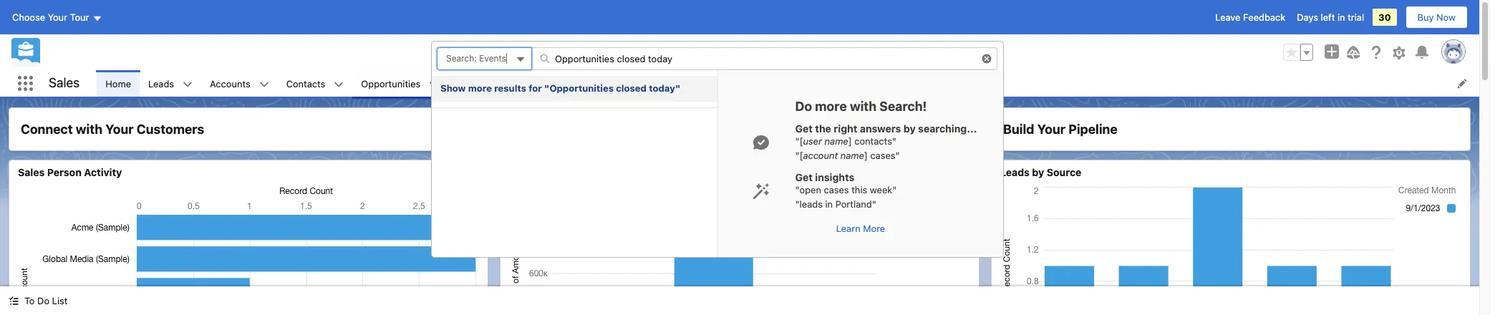 Task type: vqa. For each thing, say whether or not it's contained in the screenshot.
topmost Information
no



Task type: describe. For each thing, give the bounding box(es) containing it.
leads for leads by source
[[1000, 166, 1030, 178]]

text default image inside opportunities list item
[[429, 79, 439, 89]]

leave
[[1215, 11, 1241, 23]]

build your pipeline
[[1003, 122, 1118, 137]]

leads for leads
[[148, 78, 174, 89]]

more for results
[[468, 82, 492, 94]]

"leads
[[795, 198, 823, 209]]

right
[[834, 122, 857, 135]]

tasks: opportunities closed today button
[[574, 41, 861, 64]]

forecasts
[[531, 78, 573, 89]]

opportunities list item
[[353, 70, 448, 97]]

connect with your customers
[[21, 122, 204, 137]]

account
[[803, 149, 838, 161]]

0 horizontal spatial with
[[76, 122, 102, 137]]

dashboards
[[591, 78, 643, 89]]

1 vertical spatial closed
[[616, 82, 647, 94]]

2 "[ from the top
[[795, 149, 803, 161]]

1 vertical spatial ]
[[864, 149, 868, 161]]

0 vertical spatial ]
[[848, 135, 852, 147]]

home
[[105, 78, 131, 89]]

text default image inside to do list button
[[9, 296, 19, 306]]

search!
[[880, 99, 927, 114]]

reports
[[679, 78, 712, 89]]

source
[[1047, 166, 1082, 178]]

tasks:
[[602, 47, 629, 58]]

do inside button
[[37, 295, 49, 306]]

choose your tour
[[12, 11, 89, 23]]

feedback
[[1243, 11, 1286, 23]]

"open
[[795, 184, 821, 195]]

1 horizontal spatial by
[[1032, 166, 1044, 178]]

text default image left "open
[[752, 183, 770, 200]]

trial
[[1348, 11, 1364, 23]]

2 horizontal spatial text default image
[[752, 134, 770, 151]]

forecasts link
[[522, 70, 582, 97]]

quotes list item
[[740, 70, 807, 97]]

closed inside button
[[694, 47, 723, 58]]

Search... search field
[[531, 47, 998, 70]]

build
[[1003, 122, 1034, 137]]

30
[[1379, 11, 1391, 23]]

accounts
[[210, 78, 250, 89]]

to do list
[[24, 295, 68, 306]]

more for with
[[815, 99, 847, 114]]

1 vertical spatial name
[[841, 149, 864, 161]]

opportunities inside button
[[632, 47, 691, 58]]

1 "[ from the top
[[795, 135, 803, 147]]

reports list item
[[670, 70, 740, 97]]

calendar
[[456, 78, 495, 89]]

dashboards list item
[[582, 70, 670, 97]]

activity
[[84, 166, 122, 178]]

text default image for leads
[[183, 79, 193, 89]]

buy now
[[1418, 11, 1456, 23]]

insights
[[815, 171, 855, 183]]

results
[[494, 82, 526, 94]]

sales for sales
[[49, 75, 80, 90]]

answers
[[860, 122, 901, 135]]

1 horizontal spatial your
[[105, 122, 134, 137]]

"opportunities
[[544, 82, 614, 94]]

customers
[[137, 122, 204, 137]]

leave feedback
[[1215, 11, 1286, 23]]



Task type: locate. For each thing, give the bounding box(es) containing it.
name down contacts"
[[841, 149, 864, 161]]

in
[[1338, 11, 1345, 23], [825, 198, 833, 209]]

]
[[848, 135, 852, 147], [864, 149, 868, 161]]

left
[[1321, 11, 1335, 23]]

1 horizontal spatial more
[[815, 99, 847, 114]]

0 vertical spatial name
[[825, 135, 848, 147]]

closed
[[694, 47, 723, 58], [616, 82, 647, 94]]

1 vertical spatial "[
[[795, 149, 803, 161]]

0 vertical spatial get
[[795, 122, 813, 135]]

get for get insights
[[795, 171, 813, 183]]

leads inside 'list item'
[[148, 78, 174, 89]]

get inside the get insights "open cases this week" "leads in portland"
[[795, 171, 813, 183]]

cases
[[824, 184, 849, 195]]

connect
[[21, 122, 73, 137]]

sales
[[49, 75, 80, 90], [18, 166, 45, 178]]

1 horizontal spatial in
[[1338, 11, 1345, 23]]

in down cases
[[825, 198, 833, 209]]

1 vertical spatial get
[[795, 171, 813, 183]]

get up "open
[[795, 171, 813, 183]]

2 get from the top
[[795, 171, 813, 183]]

your left "tour"
[[48, 11, 67, 23]]

searching...
[[918, 122, 977, 135]]

tasks: opportunities closed today
[[602, 47, 749, 58]]

sales person activity
[[18, 166, 122, 178]]

1 vertical spatial sales
[[18, 166, 45, 178]]

text default image inside contacts list item
[[334, 79, 344, 89]]

0 vertical spatial in
[[1338, 11, 1345, 23]]

tour
[[70, 11, 89, 23]]

1 horizontal spatial text default image
[[334, 79, 344, 89]]

text default image
[[259, 79, 269, 89], [429, 79, 439, 89], [752, 183, 770, 200], [9, 296, 19, 306]]

days
[[1297, 11, 1318, 23]]

portland"
[[835, 198, 876, 209]]

list
[[52, 295, 68, 306]]

your right build
[[1037, 122, 1066, 137]]

quotes
[[748, 78, 779, 89]]

text default image right accounts
[[259, 79, 269, 89]]

this
[[852, 184, 867, 195]]

calendar link
[[448, 70, 504, 97]]

0 vertical spatial "[
[[795, 135, 803, 147]]

leads link
[[140, 70, 183, 97]]

home link
[[97, 70, 140, 97]]

2 horizontal spatial your
[[1037, 122, 1066, 137]]

0 horizontal spatial more
[[468, 82, 492, 94]]

get inside get the right answers by searching... "[ user name ] contacts" "[ account name ] cases"
[[795, 122, 813, 135]]

sales left person
[[18, 166, 45, 178]]

text default image left 'accounts' link
[[183, 79, 193, 89]]

0 horizontal spatial closed
[[616, 82, 647, 94]]

your for choose
[[48, 11, 67, 23]]

text default image inside leads 'list item'
[[183, 79, 193, 89]]

get insights "open cases this week" "leads in portland"
[[795, 171, 897, 209]]

choose your tour button
[[11, 6, 103, 29]]

0 vertical spatial do
[[795, 99, 812, 114]]

0 vertical spatial with
[[850, 99, 877, 114]]

"[ down user
[[795, 149, 803, 161]]

leads list item
[[140, 70, 201, 97]]

opportunities inside list item
[[361, 78, 421, 89]]

name
[[825, 135, 848, 147], [841, 149, 864, 161]]

in right left on the top right of page
[[1338, 11, 1345, 23]]

to
[[24, 295, 35, 306]]

contacts
[[286, 78, 325, 89]]

name down right
[[825, 135, 848, 147]]

by left source
[[1032, 166, 1044, 178]]

] down right
[[848, 135, 852, 147]]

1 horizontal spatial with
[[850, 99, 877, 114]]

opportunities
[[632, 47, 691, 58], [361, 78, 421, 89]]

1 horizontal spatial opportunities
[[632, 47, 691, 58]]

more
[[468, 82, 492, 94], [815, 99, 847, 114]]

None text field
[[437, 47, 532, 70]]

with up answers
[[850, 99, 877, 114]]

group
[[1283, 44, 1313, 61]]

1 vertical spatial by
[[1032, 166, 1044, 178]]

choose
[[12, 11, 45, 23]]

1 horizontal spatial sales
[[49, 75, 80, 90]]

leads
[[148, 78, 174, 89], [1000, 166, 1030, 178]]

0 vertical spatial more
[[468, 82, 492, 94]]

accounts list item
[[201, 70, 278, 97]]

week"
[[870, 184, 897, 195]]

0 vertical spatial sales
[[49, 75, 80, 90]]

your inside dropdown button
[[48, 11, 67, 23]]

closed left today
[[694, 47, 723, 58]]

now
[[1437, 11, 1456, 23]]

with right connect
[[76, 122, 102, 137]]

reports link
[[670, 70, 721, 97]]

leads by source
[[1000, 166, 1082, 178]]

with
[[850, 99, 877, 114], [76, 122, 102, 137]]

sales for sales person activity
[[18, 166, 45, 178]]

list containing home
[[97, 70, 1479, 97]]

] down contacts"
[[864, 149, 868, 161]]

quotes link
[[740, 70, 788, 97]]

by down search!
[[904, 122, 916, 135]]

1 vertical spatial do
[[37, 295, 49, 306]]

get for get the right answers by searching...
[[795, 122, 813, 135]]

buy
[[1418, 11, 1434, 23]]

0 horizontal spatial by
[[904, 122, 916, 135]]

0 horizontal spatial leads
[[148, 78, 174, 89]]

to do list button
[[0, 286, 76, 315]]

0 horizontal spatial ]
[[848, 135, 852, 147]]

the
[[815, 122, 831, 135]]

0 horizontal spatial in
[[825, 198, 833, 209]]

text default image left to
[[9, 296, 19, 306]]

do more with search!
[[795, 99, 927, 114]]

today"
[[649, 82, 681, 94]]

more right show
[[468, 82, 492, 94]]

1 vertical spatial leads
[[1000, 166, 1030, 178]]

do up user
[[795, 99, 812, 114]]

in inside the get insights "open cases this week" "leads in portland"
[[825, 198, 833, 209]]

0 vertical spatial by
[[904, 122, 916, 135]]

text default image left show
[[429, 79, 439, 89]]

dashboards link
[[582, 70, 651, 97]]

get the right answers by searching... "[ user name ] contacts" "[ account name ] cases"
[[795, 122, 977, 161]]

accounts link
[[201, 70, 259, 97]]

0 horizontal spatial sales
[[18, 166, 45, 178]]

"[ up account on the right of page
[[795, 135, 803, 147]]

do
[[795, 99, 812, 114], [37, 295, 49, 306]]

contacts link
[[278, 70, 334, 97]]

calendar list item
[[448, 70, 522, 97]]

sales up connect
[[49, 75, 80, 90]]

0 horizontal spatial do
[[37, 295, 49, 306]]

leave feedback link
[[1215, 11, 1286, 23]]

get up user
[[795, 122, 813, 135]]

by inside get the right answers by searching... "[ user name ] contacts" "[ account name ] cases"
[[904, 122, 916, 135]]

leads down build
[[1000, 166, 1030, 178]]

text default image
[[183, 79, 193, 89], [334, 79, 344, 89], [752, 134, 770, 151]]

for
[[529, 82, 542, 94]]

1 horizontal spatial leads
[[1000, 166, 1030, 178]]

opportunities left show
[[361, 78, 421, 89]]

today
[[725, 47, 749, 58]]

cases"
[[870, 149, 900, 161]]

your down home in the left of the page
[[105, 122, 134, 137]]

1 vertical spatial more
[[815, 99, 847, 114]]

opportunities up today"
[[632, 47, 691, 58]]

user
[[803, 135, 822, 147]]

leads right home link
[[148, 78, 174, 89]]

your
[[48, 11, 67, 23], [105, 122, 134, 137], [1037, 122, 1066, 137]]

1 horizontal spatial do
[[795, 99, 812, 114]]

text default image left user
[[752, 134, 770, 151]]

0 vertical spatial opportunities
[[632, 47, 691, 58]]

0 horizontal spatial opportunities
[[361, 78, 421, 89]]

1 vertical spatial in
[[825, 198, 833, 209]]

text default image right contacts
[[334, 79, 344, 89]]

0 vertical spatial closed
[[694, 47, 723, 58]]

0 horizontal spatial your
[[48, 11, 67, 23]]

1 horizontal spatial ]
[[864, 149, 868, 161]]

get
[[795, 122, 813, 135], [795, 171, 813, 183]]

person
[[47, 166, 82, 178]]

pipeline
[[1069, 122, 1118, 137]]

do right to
[[37, 295, 49, 306]]

"[
[[795, 135, 803, 147], [795, 149, 803, 161]]

list
[[97, 70, 1479, 97]]

1 get from the top
[[795, 122, 813, 135]]

buy now button
[[1405, 6, 1468, 29]]

days left in trial
[[1297, 11, 1364, 23]]

your for build
[[1037, 122, 1066, 137]]

0 horizontal spatial text default image
[[183, 79, 193, 89]]

text default image inside accounts list item
[[259, 79, 269, 89]]

1 horizontal spatial closed
[[694, 47, 723, 58]]

0 vertical spatial leads
[[148, 78, 174, 89]]

by
[[904, 122, 916, 135], [1032, 166, 1044, 178]]

opportunities link
[[353, 70, 429, 97]]

closed left today"
[[616, 82, 647, 94]]

1 vertical spatial with
[[76, 122, 102, 137]]

contacts list item
[[278, 70, 353, 97]]

text default image for contacts
[[334, 79, 344, 89]]

show
[[440, 82, 466, 94]]

more up the the
[[815, 99, 847, 114]]

show more results for "opportunities closed today"
[[440, 82, 681, 94]]

1 vertical spatial opportunities
[[361, 78, 421, 89]]

contacts"
[[854, 135, 897, 147]]



